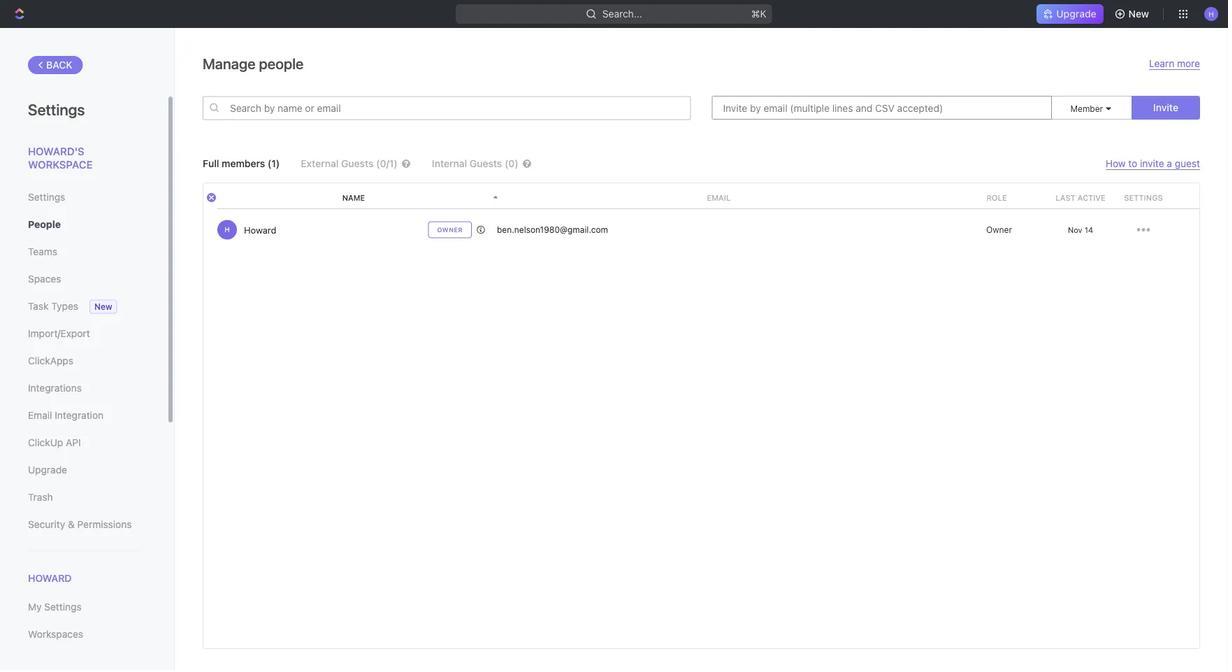 Task type: vqa. For each thing, say whether or not it's contained in the screenshot.
Sidebar navigation
no



Task type: describe. For each thing, give the bounding box(es) containing it.
people link
[[28, 213, 139, 236]]

clickup api
[[28, 437, 81, 448]]

new inside button
[[1129, 8, 1150, 20]]

full members (1)
[[203, 158, 280, 169]]

invite
[[1141, 158, 1165, 169]]

internal guests (0)
[[432, 158, 519, 169]]

security
[[28, 519, 65, 530]]

nov
[[1069, 225, 1083, 234]]

security & permissions link
[[28, 513, 139, 536]]

member button
[[1071, 104, 1114, 113]]

task types
[[28, 300, 78, 312]]

external guests (0/1)
[[301, 158, 398, 169]]

1 horizontal spatial howard
[[244, 225, 277, 235]]

0 vertical spatial upgrade link
[[1037, 4, 1104, 24]]

internal
[[432, 158, 467, 169]]

import/export link
[[28, 322, 139, 346]]

howard's workspace
[[28, 145, 93, 171]]

full
[[203, 158, 219, 169]]

trash link
[[28, 485, 139, 509]]

settings up people
[[28, 191, 65, 203]]

learn more
[[1150, 58, 1201, 69]]

email for email integration
[[28, 410, 52, 421]]

howard's
[[28, 145, 84, 157]]

api
[[66, 437, 81, 448]]

&
[[68, 519, 75, 530]]

full members (1) button
[[203, 158, 280, 169]]

invite
[[1154, 102, 1179, 113]]

1 horizontal spatial upgrade
[[1057, 8, 1097, 20]]

clickapps
[[28, 355, 73, 366]]

(0)
[[505, 158, 519, 169]]

my settings link
[[28, 595, 139, 619]]

back
[[46, 59, 73, 71]]

a
[[1168, 158, 1173, 169]]

permissions
[[77, 519, 132, 530]]

Invite by email (multiple lines and CSV accepted) text field
[[712, 96, 1053, 120]]

people
[[259, 55, 304, 72]]

guests for external
[[341, 158, 374, 169]]

email integration
[[28, 410, 104, 421]]

how to invite a guest
[[1106, 158, 1201, 169]]

h button
[[1201, 3, 1223, 25]]

internal guests (0) button
[[432, 158, 553, 169]]

new inside settings element
[[94, 302, 112, 312]]

1 vertical spatial h
[[225, 226, 230, 234]]

0 horizontal spatial upgrade link
[[28, 458, 139, 482]]

name
[[343, 193, 365, 202]]

integrations
[[28, 382, 82, 394]]

last
[[1056, 193, 1076, 202]]

people
[[28, 219, 61, 230]]

(1)
[[268, 158, 280, 169]]

import/export
[[28, 328, 90, 339]]

0 horizontal spatial owner
[[437, 226, 463, 233]]

owner button
[[982, 225, 1013, 235]]



Task type: locate. For each thing, give the bounding box(es) containing it.
clickup
[[28, 437, 63, 448]]

h
[[1209, 10, 1215, 18], [225, 226, 230, 234]]

types
[[51, 300, 78, 312]]

owner down the role
[[987, 225, 1013, 235]]

upgrade link
[[1037, 4, 1104, 24], [28, 458, 139, 482]]

email
[[707, 193, 731, 202], [28, 410, 52, 421]]

guests
[[341, 158, 374, 169], [470, 158, 502, 169]]

0 vertical spatial new
[[1129, 8, 1150, 20]]

1 horizontal spatial email
[[707, 193, 731, 202]]

1 guests from the left
[[341, 158, 374, 169]]

0 vertical spatial h
[[1209, 10, 1215, 18]]

members
[[222, 158, 265, 169]]

role
[[987, 193, 1008, 202]]

how to invite a guest link
[[1106, 158, 1201, 170]]

0 horizontal spatial h
[[225, 226, 230, 234]]

howard up 'my settings' at the left bottom of page
[[28, 572, 72, 584]]

upgrade link left new button
[[1037, 4, 1104, 24]]

h inside dropdown button
[[1209, 10, 1215, 18]]

member
[[1071, 104, 1104, 113]]

1 horizontal spatial h
[[1209, 10, 1215, 18]]

guests left (0)
[[470, 158, 502, 169]]

workspaces link
[[28, 623, 139, 646]]

spaces link
[[28, 267, 139, 291]]

trash
[[28, 491, 53, 503]]

⌘k
[[752, 8, 767, 20]]

howard
[[244, 225, 277, 235], [28, 572, 72, 584]]

(0/1)
[[376, 158, 398, 169]]

14
[[1085, 225, 1094, 234]]

email for email
[[707, 193, 731, 202]]

1 horizontal spatial upgrade link
[[1037, 4, 1104, 24]]

1 horizontal spatial new
[[1129, 8, 1150, 20]]

0 horizontal spatial upgrade
[[28, 464, 67, 476]]

email integration link
[[28, 404, 139, 427]]

0 horizontal spatial new
[[94, 302, 112, 312]]

active
[[1078, 193, 1106, 202]]

2 guests from the left
[[470, 158, 502, 169]]

upgrade link up trash link
[[28, 458, 139, 482]]

1 vertical spatial upgrade
[[28, 464, 67, 476]]

last active
[[1056, 193, 1106, 202]]

1 vertical spatial howard
[[28, 572, 72, 584]]

manage
[[203, 55, 256, 72]]

to
[[1129, 158, 1138, 169]]

email inside settings element
[[28, 410, 52, 421]]

back link
[[28, 56, 83, 74]]

teams
[[28, 246, 57, 257]]

external guests (0/1) button
[[301, 158, 411, 169]]

task
[[28, 300, 49, 312]]

upgrade down clickup
[[28, 464, 67, 476]]

search...
[[603, 8, 643, 20]]

howard inside settings element
[[28, 572, 72, 584]]

new
[[1129, 8, 1150, 20], [94, 302, 112, 312]]

manage people
[[203, 55, 304, 72]]

guest
[[1175, 158, 1201, 169]]

0 vertical spatial howard
[[244, 225, 277, 235]]

clickapps link
[[28, 349, 139, 373]]

learn
[[1150, 58, 1175, 69]]

workspace
[[28, 158, 93, 171]]

integration
[[55, 410, 104, 421]]

0 vertical spatial upgrade
[[1057, 8, 1097, 20]]

my
[[28, 601, 42, 613]]

integrations link
[[28, 376, 139, 400]]

upgrade left new button
[[1057, 8, 1097, 20]]

1 horizontal spatial guests
[[470, 158, 502, 169]]

settings down how to invite a guest 'link'
[[1125, 193, 1164, 202]]

1 vertical spatial upgrade link
[[28, 458, 139, 482]]

guests for internal
[[470, 158, 502, 169]]

settings element
[[0, 28, 175, 670]]

nov 14
[[1069, 225, 1094, 234]]

0 horizontal spatial email
[[28, 410, 52, 421]]

settings
[[28, 100, 85, 118], [28, 191, 65, 203], [1125, 193, 1164, 202], [44, 601, 82, 613]]

more
[[1178, 58, 1201, 69]]

0 horizontal spatial howard
[[28, 572, 72, 584]]

guests left (0/1)
[[341, 158, 374, 169]]

new button
[[1110, 3, 1158, 25]]

howard down the (1)
[[244, 225, 277, 235]]

workspaces
[[28, 629, 83, 640]]

0 horizontal spatial guests
[[341, 158, 374, 169]]

1 vertical spatial new
[[94, 302, 112, 312]]

1 horizontal spatial owner
[[987, 225, 1013, 235]]

my settings
[[28, 601, 82, 613]]

upgrade inside settings element
[[28, 464, 67, 476]]

invite button
[[1132, 96, 1201, 120]]

1 vertical spatial email
[[28, 410, 52, 421]]

settings right my
[[44, 601, 82, 613]]

Search by name or email text field
[[203, 96, 691, 120]]

how
[[1106, 158, 1126, 169]]

upgrade
[[1057, 8, 1097, 20], [28, 464, 67, 476]]

owner
[[987, 225, 1013, 235], [437, 226, 463, 233]]

settings up howard's
[[28, 100, 85, 118]]

teams link
[[28, 240, 139, 264]]

external
[[301, 158, 339, 169]]

ben.nelson1980@gmail.com
[[497, 225, 608, 235]]

spaces
[[28, 273, 61, 285]]

security & permissions
[[28, 519, 132, 530]]

owner down internal
[[437, 226, 463, 233]]

settings link
[[28, 185, 139, 209]]

0 vertical spatial email
[[707, 193, 731, 202]]

clickup api link
[[28, 431, 139, 455]]



